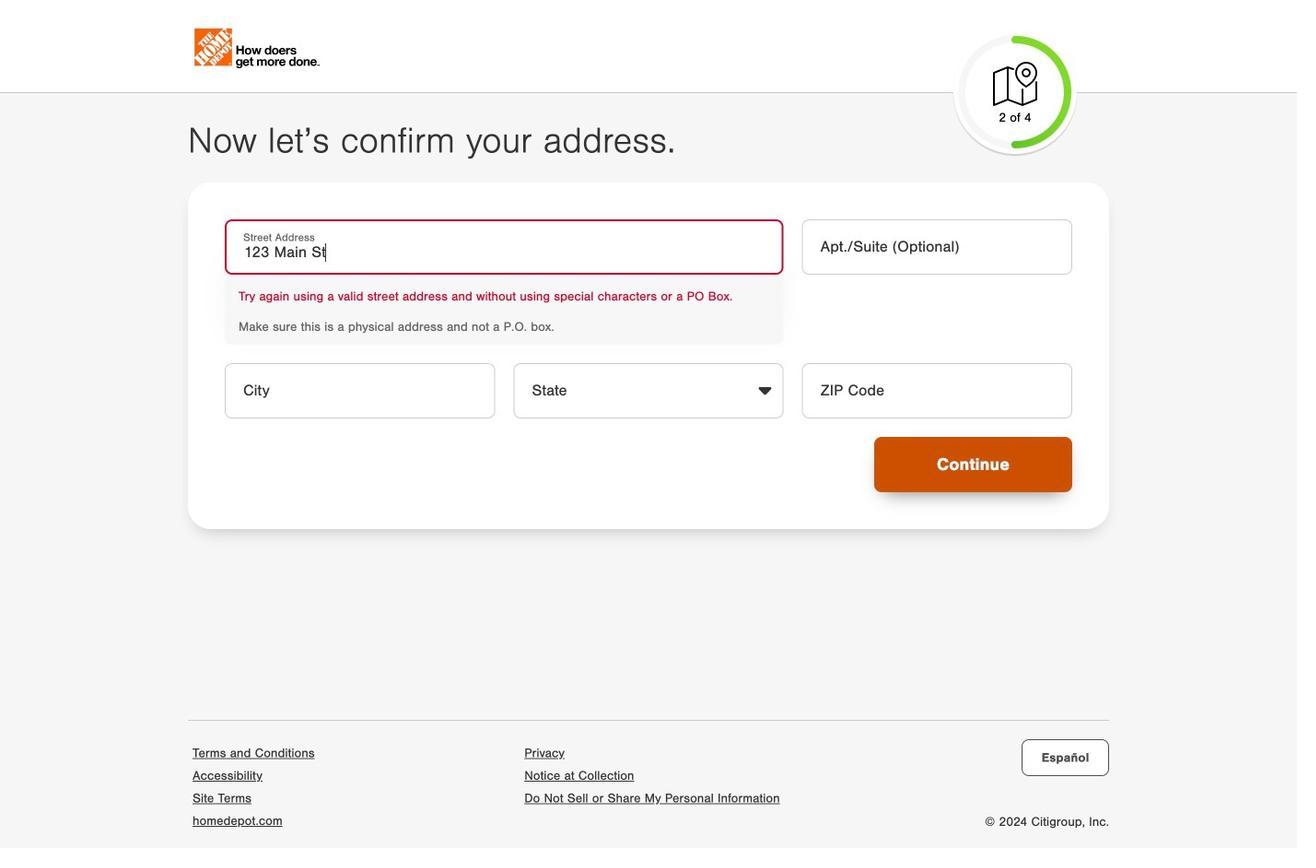 Task type: locate. For each thing, give the bounding box(es) containing it.
0 vertical spatial figure
[[990, 58, 1042, 110]]

0 horizontal spatial list
[[188, 739, 319, 833]]

1 vertical spatial figure
[[756, 382, 775, 400]]

list
[[188, 739, 319, 833], [520, 739, 785, 807]]

figure
[[990, 58, 1042, 110], [756, 382, 775, 400]]

0 horizontal spatial figure
[[756, 382, 775, 400]]

1 horizontal spatial list
[[520, 739, 785, 807]]



Task type: describe. For each thing, give the bounding box(es) containing it.
2 list from the left
[[520, 739, 785, 807]]

Street Address field
[[225, 219, 784, 275]]

City field
[[225, 363, 495, 418]]

ZIP Code field
[[803, 363, 1073, 418]]

the home depot application form image
[[188, 22, 743, 70]]

1 list from the left
[[188, 739, 319, 833]]

1 horizontal spatial figure
[[990, 58, 1042, 110]]

the home depot application form element
[[188, 9, 538, 83]]

2024Citigroup, Inc. text field
[[986, 814, 1110, 830]]



Task type: vqa. For each thing, say whether or not it's contained in the screenshot.
'CITY' field
yes



